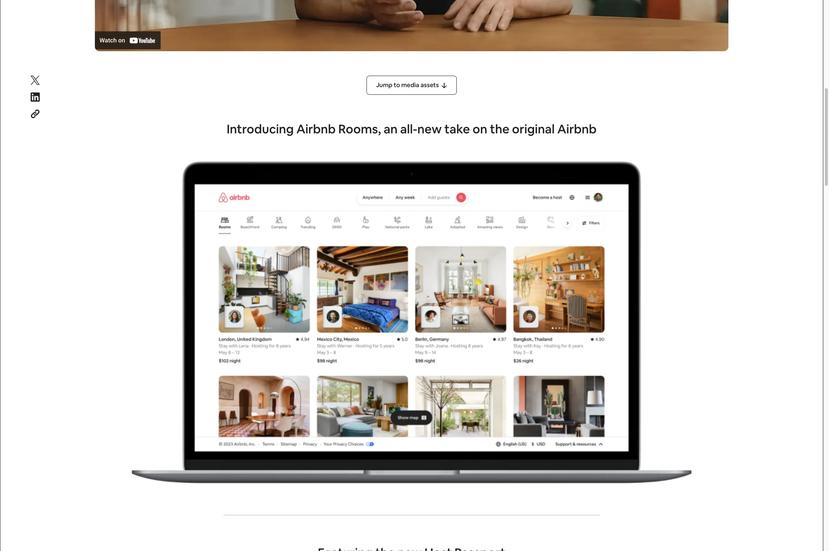 Task type: locate. For each thing, give the bounding box(es) containing it.
jump to media assets
[[376, 81, 439, 89]]

jump to media assets link
[[367, 76, 457, 95]]

new
[[418, 122, 442, 137]]

 image
[[95, 161, 729, 485]]

1 horizontal spatial airbnb
[[558, 122, 597, 137]]

an
[[384, 122, 398, 137]]

to
[[394, 81, 400, 89]]

media
[[402, 81, 419, 89]]

take
[[445, 122, 470, 137]]

assets
[[421, 81, 439, 89]]

0 horizontal spatial airbnb
[[297, 122, 336, 137]]

introducing airbnb rooms, an all-new take on the original airbnb
[[227, 122, 597, 137]]

original
[[512, 122, 555, 137]]

the
[[490, 122, 510, 137]]

airbnb
[[297, 122, 336, 137], [558, 122, 597, 137]]



Task type: vqa. For each thing, say whether or not it's contained in the screenshot.
America
no



Task type: describe. For each thing, give the bounding box(es) containing it.
2 airbnb from the left
[[558, 122, 597, 137]]

all-
[[400, 122, 418, 137]]

rooms,
[[339, 122, 381, 137]]

1 airbnb from the left
[[297, 122, 336, 137]]

on
[[473, 122, 488, 137]]

jump
[[376, 81, 393, 89]]

introducing
[[227, 122, 294, 137]]



